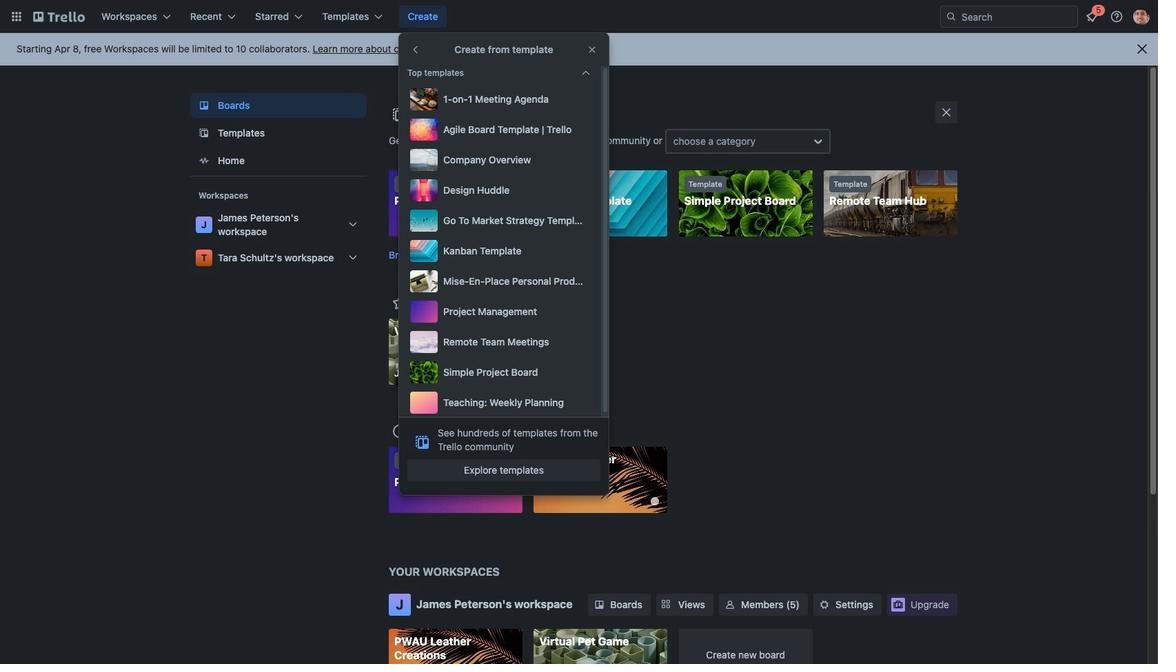 Task type: locate. For each thing, give the bounding box(es) containing it.
5 notifications image
[[1084, 8, 1101, 25]]

home image
[[196, 152, 212, 169]]

back to home image
[[33, 6, 85, 28]]

return to previous screen image
[[410, 44, 421, 55]]

menu
[[408, 86, 593, 417]]

primary element
[[0, 0, 1159, 33]]

1 horizontal spatial sm image
[[818, 598, 832, 611]]

james peterson (jamespeterson93) image
[[1134, 8, 1151, 25]]

0 horizontal spatial sm image
[[593, 598, 607, 611]]

close popover image
[[587, 44, 598, 55]]

sm image
[[593, 598, 607, 611], [818, 598, 832, 611]]



Task type: vqa. For each thing, say whether or not it's contained in the screenshot.
'Home' icon on the top left of page
yes



Task type: describe. For each thing, give the bounding box(es) containing it.
there is new activity on this board. image
[[651, 497, 660, 506]]

board image
[[196, 97, 212, 114]]

1 sm image from the left
[[593, 598, 607, 611]]

sm image
[[724, 598, 737, 611]]

collapse image
[[581, 68, 592, 79]]

open information menu image
[[1111, 10, 1124, 23]]

search image
[[946, 11, 957, 22]]

Search field
[[957, 6, 1078, 27]]

template board image
[[196, 125, 212, 141]]

2 sm image from the left
[[818, 598, 832, 611]]



